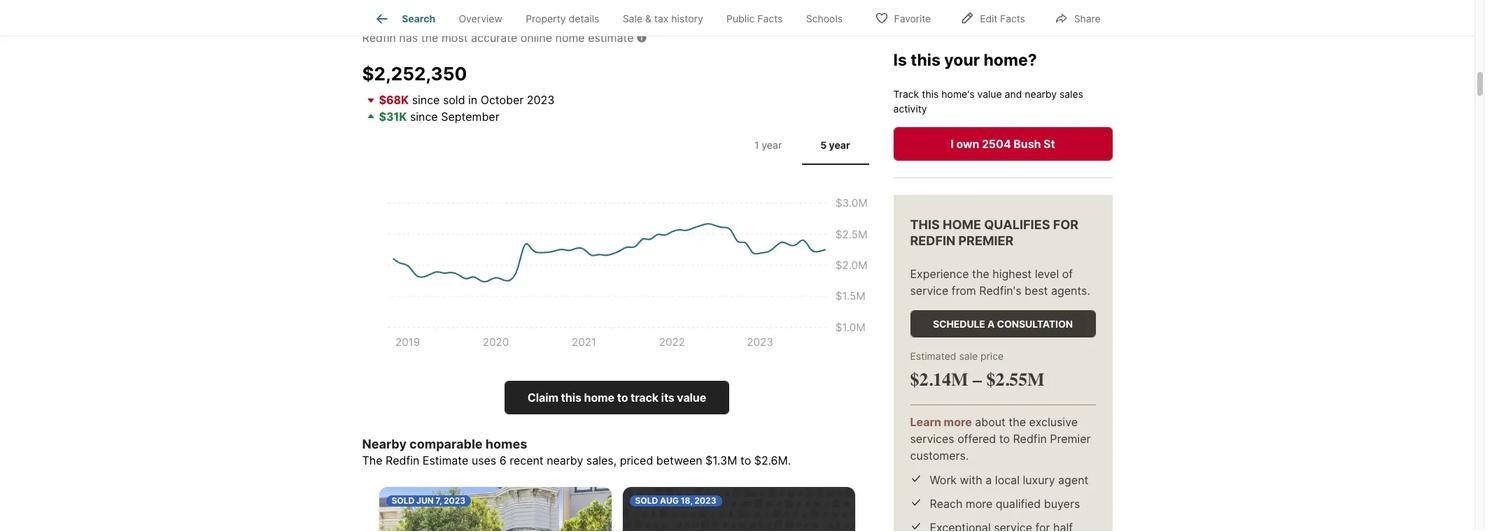 Task type: locate. For each thing, give the bounding box(es) containing it.
aug
[[660, 496, 679, 507]]

1 horizontal spatial nearby
[[1025, 89, 1057, 101]]

september
[[441, 110, 499, 124]]

0 horizontal spatial year
[[762, 139, 782, 151]]

redfin inside about the exclusive services offered to redfin premier customers.
[[1013, 433, 1047, 447]]

redfin down exclusive on the right bottom of the page
[[1013, 433, 1047, 447]]

1 vertical spatial more
[[966, 497, 993, 511]]

0 horizontal spatial facts
[[757, 13, 783, 25]]

2023 right october
[[527, 93, 555, 107]]

qualified
[[996, 497, 1041, 511]]

home down property details
[[555, 31, 585, 45]]

year right 5
[[829, 139, 850, 151]]

estimated
[[910, 351, 956, 363]]

1 vertical spatial value
[[677, 391, 706, 405]]

&
[[645, 13, 651, 25]]

2 horizontal spatial the
[[1009, 416, 1026, 430]]

0 horizontal spatial sold
[[392, 496, 415, 507]]

since for september
[[410, 110, 438, 124]]

priced
[[620, 454, 653, 468]]

5
[[820, 139, 827, 151]]

–
[[973, 370, 982, 392]]

in
[[468, 93, 477, 107]]

1 horizontal spatial sold
[[635, 496, 658, 507]]

1 vertical spatial this
[[922, 89, 939, 101]]

year right '1'
[[762, 139, 782, 151]]

sale
[[623, 13, 642, 25]]

premier
[[958, 234, 1014, 249]]

home left 'track'
[[584, 391, 615, 405]]

2023 inside button
[[444, 496, 466, 507]]

nearby right and at the top right of the page
[[1025, 89, 1057, 101]]

tax
[[654, 13, 669, 25]]

the inside about the exclusive services offered to redfin premier customers.
[[1009, 416, 1026, 430]]

1 horizontal spatial facts
[[1000, 12, 1025, 24]]

october
[[481, 93, 524, 107]]

2023 inside "button"
[[694, 496, 716, 507]]

nearby left sales,
[[547, 454, 583, 468]]

learn more
[[910, 416, 972, 430]]

0 horizontal spatial to
[[617, 391, 628, 405]]

2023 right 18,
[[694, 496, 716, 507]]

the inside experience the highest level of service from redfin's best agents.
[[972, 268, 989, 282]]

0 vertical spatial since
[[412, 93, 440, 107]]

sold left jun
[[392, 496, 415, 507]]

sold jun 7, 2023 button
[[379, 488, 611, 532]]

of
[[1062, 268, 1073, 282]]

0 vertical spatial home
[[555, 31, 585, 45]]

level
[[1035, 268, 1059, 282]]

with
[[960, 474, 982, 488]]

year inside "tab"
[[829, 139, 850, 151]]

0 horizontal spatial nearby
[[547, 454, 583, 468]]

this right is
[[911, 50, 941, 70]]

from
[[952, 285, 976, 299]]

online
[[521, 31, 552, 45]]

2023
[[527, 93, 555, 107], [444, 496, 466, 507], [694, 496, 716, 507]]

1 horizontal spatial the
[[972, 268, 989, 282]]

0 horizontal spatial the
[[421, 31, 438, 45]]

tab list
[[362, 0, 866, 36], [732, 125, 872, 165]]

since left sold
[[412, 93, 440, 107]]

photo of 2472 clay st, san francisco, ca 94115 image
[[623, 488, 855, 532]]

schedule a consultation button
[[910, 311, 1096, 339]]

0 vertical spatial tab list
[[362, 0, 866, 36]]

schools tab
[[794, 2, 854, 36]]

the up from
[[972, 268, 989, 282]]

sold inside "button"
[[635, 496, 658, 507]]

since sold in october 2023
[[409, 93, 555, 107]]

home's
[[941, 89, 975, 101]]

2023 for sold aug 18, 2023
[[694, 496, 716, 507]]

1 year tab
[[735, 128, 802, 162]]

0 vertical spatial value
[[977, 89, 1002, 101]]

home
[[555, 31, 585, 45], [584, 391, 615, 405]]

value right its
[[677, 391, 706, 405]]

1 horizontal spatial to
[[740, 454, 751, 468]]

1 vertical spatial redfin
[[1013, 433, 1047, 447]]

1 vertical spatial tab list
[[732, 125, 872, 165]]

this right track
[[922, 89, 939, 101]]

$2.14m
[[910, 370, 968, 392]]

the for about
[[1009, 416, 1026, 430]]

18,
[[681, 496, 693, 507]]

offered
[[958, 433, 996, 447]]

this home qualifies for redfin premier
[[910, 218, 1079, 249]]

favorite
[[894, 12, 931, 24]]

since
[[412, 93, 440, 107], [410, 110, 438, 124]]

accurate
[[471, 31, 517, 45]]

value
[[977, 89, 1002, 101], [677, 391, 706, 405]]

1 vertical spatial nearby
[[547, 454, 583, 468]]

year inside tab
[[762, 139, 782, 151]]

since right $31k
[[410, 110, 438, 124]]

favorite button
[[863, 3, 943, 32]]

tab list containing 1 year
[[732, 125, 872, 165]]

1 vertical spatial home
[[584, 391, 615, 405]]

2 vertical spatial this
[[561, 391, 582, 405]]

0 vertical spatial nearby
[[1025, 89, 1057, 101]]

0 vertical spatial to
[[617, 391, 628, 405]]

more
[[944, 416, 972, 430], [966, 497, 993, 511]]

facts inside tab
[[757, 13, 783, 25]]

0 horizontal spatial 2023
[[444, 496, 466, 507]]

1 vertical spatial since
[[410, 110, 438, 124]]

2023 right 7,
[[444, 496, 466, 507]]

1 sold from the left
[[392, 496, 415, 507]]

1 horizontal spatial 2023
[[527, 93, 555, 107]]

details
[[569, 13, 599, 25]]

facts right public
[[757, 13, 783, 25]]

since september
[[407, 110, 499, 124]]

facts inside button
[[1000, 12, 1025, 24]]

this inside track this home's value and nearby sales activity
[[922, 89, 939, 101]]

redfin left "has"
[[362, 31, 396, 45]]

1 vertical spatial to
[[999, 433, 1010, 447]]

more down 'with'
[[966, 497, 993, 511]]

2 horizontal spatial to
[[999, 433, 1010, 447]]

this right claim
[[561, 391, 582, 405]]

schedule a consultation
[[933, 319, 1073, 331]]

sale & tax history tab
[[611, 2, 715, 36]]

this inside button
[[561, 391, 582, 405]]

2 horizontal spatial 2023
[[694, 496, 716, 507]]

i own 2504 bush st button
[[893, 128, 1112, 161]]

since for sold
[[412, 93, 440, 107]]

to left 'track'
[[617, 391, 628, 405]]

5 year tab
[[802, 128, 869, 162]]

2 vertical spatial to
[[740, 454, 751, 468]]

history
[[671, 13, 703, 25]]

sold
[[443, 93, 465, 107]]

service
[[910, 285, 949, 299]]

0 vertical spatial redfin
[[362, 31, 396, 45]]

0 vertical spatial this
[[911, 50, 941, 70]]

1 vertical spatial the
[[972, 268, 989, 282]]

facts right edit
[[1000, 12, 1025, 24]]

to down the about
[[999, 433, 1010, 447]]

$68k
[[379, 93, 409, 107]]

edit
[[980, 12, 997, 24]]

sold inside button
[[392, 496, 415, 507]]

home?
[[984, 50, 1037, 70]]

facts
[[1000, 12, 1025, 24], [757, 13, 783, 25]]

edit facts button
[[948, 3, 1037, 32]]

consultation
[[997, 319, 1073, 331]]

0 horizontal spatial value
[[677, 391, 706, 405]]

1 horizontal spatial value
[[977, 89, 1002, 101]]

the right "has"
[[421, 31, 438, 45]]

experience
[[910, 268, 969, 282]]

track this home's value and nearby sales activity
[[893, 89, 1083, 115]]

this for home
[[561, 391, 582, 405]]

the right the about
[[1009, 416, 1026, 430]]

nearby
[[362, 437, 407, 452]]

1 year from the left
[[762, 139, 782, 151]]

redfin down nearby
[[386, 454, 419, 468]]

qualifies
[[984, 218, 1050, 233]]

1 horizontal spatial year
[[829, 139, 850, 151]]

sold aug 18, 2023
[[635, 496, 716, 507]]

this
[[910, 218, 940, 233]]

learn more link
[[910, 416, 972, 430]]

nearby
[[1025, 89, 1057, 101], [547, 454, 583, 468]]

this
[[911, 50, 941, 70], [922, 89, 939, 101], [561, 391, 582, 405]]

more up the offered
[[944, 416, 972, 430]]

2 sold from the left
[[635, 496, 658, 507]]

to inside about the exclusive services offered to redfin premier customers.
[[999, 433, 1010, 447]]

sale
[[959, 351, 978, 363]]

for
[[1053, 218, 1079, 233]]

2 vertical spatial redfin
[[386, 454, 419, 468]]

2 vertical spatial the
[[1009, 416, 1026, 430]]

value left and at the top right of the page
[[977, 89, 1002, 101]]

2 year from the left
[[829, 139, 850, 151]]

sold left aug
[[635, 496, 658, 507]]

best
[[1025, 285, 1048, 299]]

redfin
[[362, 31, 396, 45], [1013, 433, 1047, 447], [386, 454, 419, 468]]

to right $1.3m
[[740, 454, 751, 468]]

6
[[500, 454, 507, 468]]

0 vertical spatial more
[[944, 416, 972, 430]]

is
[[893, 50, 907, 70]]

public facts tab
[[715, 2, 794, 36]]

has
[[399, 31, 418, 45]]

the
[[421, 31, 438, 45], [972, 268, 989, 282], [1009, 416, 1026, 430]]

and
[[1005, 89, 1022, 101]]



Task type: vqa. For each thing, say whether or not it's contained in the screenshot.
ago
no



Task type: describe. For each thing, give the bounding box(es) containing it.
photo of 2811 bush st, san francisco, ca 94115 image
[[379, 488, 611, 532]]

sold jun 7, 2023
[[392, 496, 466, 507]]

sales,
[[586, 454, 617, 468]]

work with a local luxury agent
[[930, 474, 1089, 488]]

services
[[910, 433, 954, 447]]

redfin
[[910, 234, 955, 249]]

a
[[987, 319, 995, 331]]

more for learn
[[944, 416, 972, 430]]

agents.
[[1051, 285, 1090, 299]]

i
[[951, 138, 954, 152]]

work
[[930, 474, 957, 488]]

edit facts
[[980, 12, 1025, 24]]

this for your
[[911, 50, 941, 70]]

share button
[[1043, 3, 1112, 32]]

property details
[[526, 13, 599, 25]]

$2.55m
[[986, 370, 1045, 392]]

to inside nearby comparable homes the redfin estimate uses 6 recent nearby sales, priced between $1.3m to $2.6m.
[[740, 454, 751, 468]]

$2.6m.
[[754, 454, 791, 468]]

property details tab
[[514, 2, 611, 36]]

share
[[1074, 12, 1101, 24]]

claim this home to track its value button
[[504, 381, 729, 415]]

estimate
[[423, 454, 468, 468]]

sold for sold jun 7, 2023
[[392, 496, 415, 507]]

overview tab
[[447, 2, 514, 36]]

i own 2504 bush st
[[951, 138, 1055, 152]]

$2,252,350
[[362, 63, 467, 85]]

redfin has the most accurate online home estimate
[[362, 31, 634, 45]]

year for 5 year
[[829, 139, 850, 151]]

the
[[362, 454, 383, 468]]

schedule
[[933, 319, 985, 331]]

recent
[[510, 454, 544, 468]]

uses
[[472, 454, 496, 468]]

homes
[[486, 437, 527, 452]]

facts for edit facts
[[1000, 12, 1025, 24]]

track
[[631, 391, 659, 405]]

property
[[526, 13, 566, 25]]

customers.
[[910, 450, 969, 464]]

track
[[893, 89, 919, 101]]

about the exclusive services offered to redfin premier customers.
[[910, 416, 1091, 464]]

tab list containing search
[[362, 0, 866, 36]]

buyers
[[1044, 497, 1080, 511]]

reach
[[930, 497, 963, 511]]

price
[[981, 351, 1004, 363]]

facts for public facts
[[757, 13, 783, 25]]

activity
[[893, 103, 927, 115]]

0 vertical spatial the
[[421, 31, 438, 45]]

home inside button
[[584, 391, 615, 405]]

more for reach
[[966, 497, 993, 511]]

overview
[[459, 13, 502, 25]]

a
[[986, 474, 992, 488]]

is this your home?
[[893, 50, 1037, 70]]

value inside button
[[677, 391, 706, 405]]

$31k
[[379, 110, 407, 124]]

nearby inside track this home's value and nearby sales activity
[[1025, 89, 1057, 101]]

exclusive
[[1029, 416, 1078, 430]]

estimated sale price $2.14m – $2.55m
[[910, 351, 1045, 392]]

bush
[[1014, 138, 1041, 152]]

its
[[661, 391, 675, 405]]

claim this home to track its value
[[528, 391, 706, 405]]

redfin's
[[979, 285, 1021, 299]]

this for home's
[[922, 89, 939, 101]]

home
[[943, 218, 981, 233]]

estimate
[[588, 31, 634, 45]]

agent
[[1058, 474, 1089, 488]]

to inside button
[[617, 391, 628, 405]]

value inside track this home's value and nearby sales activity
[[977, 89, 1002, 101]]

sales
[[1060, 89, 1083, 101]]

the for experience
[[972, 268, 989, 282]]

1 year
[[754, 139, 782, 151]]

2023 for sold jun 7, 2023
[[444, 496, 466, 507]]

jun
[[416, 496, 434, 507]]

schools
[[806, 13, 843, 25]]

redfin inside nearby comparable homes the redfin estimate uses 6 recent nearby sales, priced between $1.3m to $2.6m.
[[386, 454, 419, 468]]

5 year
[[820, 139, 850, 151]]

public facts
[[727, 13, 783, 25]]

sold for sold aug 18, 2023
[[635, 496, 658, 507]]

between
[[656, 454, 702, 468]]

claim
[[528, 391, 558, 405]]

1
[[754, 139, 759, 151]]

public
[[727, 13, 755, 25]]

reach more qualified buyers
[[930, 497, 1080, 511]]

year for 1 year
[[762, 139, 782, 151]]

$1.3m
[[706, 454, 737, 468]]

highest
[[993, 268, 1032, 282]]

7,
[[435, 496, 442, 507]]

experience the highest level of service from redfin's best agents.
[[910, 268, 1090, 299]]

nearby comparable homes the redfin estimate uses 6 recent nearby sales, priced between $1.3m to $2.6m.
[[362, 437, 791, 468]]

nearby inside nearby comparable homes the redfin estimate uses 6 recent nearby sales, priced between $1.3m to $2.6m.
[[547, 454, 583, 468]]

historical redfin estimate graph chart image
[[362, 165, 872, 366]]

st
[[1044, 138, 1055, 152]]



